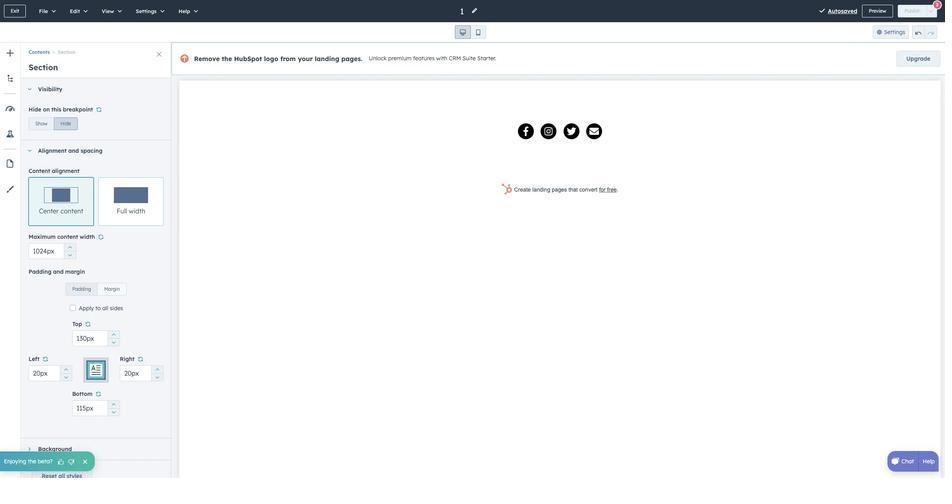 Task type: vqa. For each thing, say whether or not it's contained in the screenshot.
Talk To Sales button
no



Task type: locate. For each thing, give the bounding box(es) containing it.
caret image inside background dropdown button
[[28, 447, 30, 452]]

caret image up content in the top left of the page
[[27, 150, 32, 152]]

file
[[39, 8, 48, 14]]

starter.
[[477, 55, 496, 62]]

width inside checkbox
[[129, 207, 145, 215]]

0 vertical spatial settings button
[[128, 0, 170, 22]]

left
[[29, 356, 39, 363]]

settings button
[[128, 0, 170, 22], [873, 25, 909, 39]]

0 horizontal spatial the
[[28, 458, 36, 465]]

0 horizontal spatial width
[[80, 233, 95, 241]]

0 horizontal spatial settings
[[136, 8, 157, 14]]

1 horizontal spatial hide
[[61, 121, 71, 127]]

1 horizontal spatial settings button
[[873, 25, 909, 39]]

center
[[39, 207, 59, 215]]

1 horizontal spatial and
[[68, 147, 79, 154]]

content up '1024px' "text box"
[[57, 233, 78, 241]]

section
[[58, 49, 75, 55], [29, 62, 58, 72]]

hide
[[29, 106, 41, 113], [61, 121, 71, 127]]

0 vertical spatial and
[[68, 147, 79, 154]]

0 vertical spatial content
[[61, 207, 83, 215]]

padding down margin
[[72, 286, 91, 292]]

padding for padding
[[72, 286, 91, 292]]

1 vertical spatial caret image
[[27, 150, 32, 152]]

navigation containing contents
[[21, 42, 171, 57]]

visibility
[[38, 86, 62, 93]]

0 vertical spatial width
[[129, 207, 145, 215]]

hide down hide on this breakpoint
[[61, 121, 71, 127]]

and for margin
[[53, 268, 64, 275]]

contents
[[29, 49, 50, 55]]

1 horizontal spatial settings
[[884, 29, 905, 36]]

apply to all sides
[[79, 305, 123, 312]]

view
[[102, 8, 114, 14]]

with
[[436, 55, 447, 62]]

1 20px text field from the left
[[29, 366, 72, 381]]

content for center
[[61, 207, 83, 215]]

sides
[[110, 305, 123, 312]]

1 vertical spatial and
[[53, 268, 64, 275]]

20px text field down the left
[[29, 366, 72, 381]]

width right full
[[129, 207, 145, 215]]

1 vertical spatial settings
[[884, 29, 905, 36]]

caret image inside alignment and spacing dropdown button
[[27, 150, 32, 152]]

0 vertical spatial padding
[[29, 268, 51, 275]]

hubspot
[[234, 55, 262, 63]]

hide left on
[[29, 106, 41, 113]]

1 vertical spatial the
[[28, 458, 36, 465]]

20px text field down the right
[[120, 366, 164, 381]]

padding inside button
[[72, 286, 91, 292]]

background
[[38, 446, 72, 453]]

this
[[51, 106, 61, 113]]

hide button
[[54, 117, 78, 130]]

0 horizontal spatial hide
[[29, 106, 41, 113]]

and left spacing
[[68, 147, 79, 154]]

visibility button
[[21, 79, 164, 100]]

1 vertical spatial help
[[923, 458, 935, 465]]

0 vertical spatial settings
[[136, 8, 157, 14]]

content inside center content checkbox
[[61, 207, 83, 215]]

file button
[[31, 0, 62, 22]]

top
[[72, 321, 82, 328]]

0 vertical spatial caret image
[[27, 88, 32, 90]]

the left beta?
[[28, 458, 36, 465]]

padding for padding and margin
[[29, 268, 51, 275]]

padding down '1024px' "text box"
[[29, 268, 51, 275]]

breakpoint
[[63, 106, 93, 113]]

caret image up the enjoying the beta? at bottom left
[[28, 447, 30, 452]]

0 vertical spatial help
[[178, 8, 190, 14]]

from
[[280, 55, 296, 63]]

chat
[[902, 458, 914, 465]]

to
[[95, 305, 101, 312]]

exit
[[11, 8, 19, 14]]

0 horizontal spatial and
[[53, 268, 64, 275]]

1 vertical spatial padding
[[72, 286, 91, 292]]

navigation
[[21, 42, 171, 57]]

Full width checkbox
[[98, 177, 164, 226]]

help
[[178, 8, 190, 14], [923, 458, 935, 465]]

settings down preview button
[[884, 29, 905, 36]]

caret image for alignment and spacing
[[27, 150, 32, 152]]

0 vertical spatial the
[[222, 55, 232, 63]]

padding
[[29, 268, 51, 275], [72, 286, 91, 292]]

width down center content
[[80, 233, 95, 241]]

width
[[129, 207, 145, 215], [80, 233, 95, 241]]

content right center
[[61, 207, 83, 215]]

publish
[[905, 8, 921, 14]]

section right contents
[[58, 49, 75, 55]]

1 horizontal spatial the
[[222, 55, 232, 63]]

caret image inside visibility dropdown button
[[27, 88, 32, 90]]

1 vertical spatial hide
[[61, 121, 71, 127]]

the inside button
[[28, 458, 36, 465]]

None field
[[459, 6, 467, 16]]

2 20px text field from the left
[[120, 366, 164, 381]]

and left margin
[[53, 268, 64, 275]]

1 horizontal spatial width
[[129, 207, 145, 215]]

pages.
[[341, 55, 363, 63]]

130px text field
[[72, 331, 120, 347]]

1 vertical spatial section
[[29, 62, 58, 72]]

remove
[[194, 55, 220, 63]]

and inside dropdown button
[[68, 147, 79, 154]]

publish group
[[898, 5, 937, 17]]

0 horizontal spatial padding
[[29, 268, 51, 275]]

115px text field
[[72, 401, 120, 416]]

0 vertical spatial hide
[[29, 106, 41, 113]]

0 horizontal spatial settings button
[[128, 0, 170, 22]]

view button
[[93, 0, 128, 22]]

exit link
[[4, 5, 26, 17]]

content
[[61, 207, 83, 215], [57, 233, 78, 241]]

enjoying
[[4, 458, 26, 465]]

20px text field
[[29, 366, 72, 381], [120, 366, 164, 381]]

preview button
[[862, 5, 893, 17]]

the for hubspot
[[222, 55, 232, 63]]

section down contents "button"
[[29, 62, 58, 72]]

the right the remove
[[222, 55, 232, 63]]

0 horizontal spatial 20px text field
[[29, 366, 72, 381]]

edit
[[70, 8, 80, 14]]

background button
[[21, 439, 164, 460]]

alignment and spacing button
[[21, 140, 164, 162]]

2
[[936, 2, 938, 7]]

Center content checkbox
[[29, 177, 94, 226]]

maximum
[[29, 233, 56, 241]]

caret image left 'visibility'
[[27, 88, 32, 90]]

1 vertical spatial content
[[57, 233, 78, 241]]

and
[[68, 147, 79, 154], [53, 268, 64, 275]]

2 vertical spatial caret image
[[28, 447, 30, 452]]

settings
[[136, 8, 157, 14], [884, 29, 905, 36]]

the
[[222, 55, 232, 63], [28, 458, 36, 465]]

1 horizontal spatial padding
[[72, 286, 91, 292]]

thumbsdown image
[[68, 459, 75, 466]]

1 horizontal spatial 20px text field
[[120, 366, 164, 381]]

caret image
[[27, 88, 32, 90], [27, 150, 32, 152], [28, 447, 30, 452]]

alignment and spacing
[[38, 147, 102, 154]]

hide inside button
[[61, 121, 71, 127]]

settings right view button
[[136, 8, 157, 14]]

0 vertical spatial section
[[58, 49, 75, 55]]

group
[[455, 25, 486, 39], [912, 25, 937, 39], [29, 116, 78, 130], [64, 243, 76, 259], [66, 278, 127, 296], [108, 331, 119, 347], [60, 366, 72, 381], [151, 366, 163, 381], [108, 401, 119, 416]]

0 horizontal spatial help
[[178, 8, 190, 14]]



Task type: describe. For each thing, give the bounding box(es) containing it.
Padding button
[[66, 283, 98, 296]]

content
[[29, 168, 50, 175]]

20px text field for right
[[120, 366, 164, 381]]

alignment
[[52, 168, 80, 175]]

autosaved
[[828, 8, 857, 15]]

apply
[[79, 305, 94, 312]]

1 vertical spatial width
[[80, 233, 95, 241]]

content for maximum
[[57, 233, 78, 241]]

group containing show
[[29, 116, 78, 130]]

contents button
[[29, 49, 50, 55]]

full
[[117, 207, 127, 215]]

help button
[[170, 0, 204, 22]]

thumbsup image
[[57, 459, 65, 466]]

center content
[[39, 207, 83, 215]]

your
[[298, 55, 313, 63]]

help inside button
[[178, 8, 190, 14]]

suite
[[463, 55, 476, 62]]

enjoying the beta?
[[4, 458, 53, 465]]

autosaved button
[[828, 6, 857, 16]]

caret image for background
[[28, 447, 30, 452]]

landing
[[315, 55, 339, 63]]

hide for hide
[[61, 121, 71, 127]]

close image
[[157, 52, 162, 57]]

maximum content width
[[29, 233, 95, 241]]

20px text field for left
[[29, 366, 72, 381]]

1 vertical spatial settings button
[[873, 25, 909, 39]]

caret image for visibility
[[27, 88, 32, 90]]

crm
[[449, 55, 461, 62]]

show button
[[29, 117, 54, 130]]

unlock premium features with crm suite starter.
[[369, 55, 496, 62]]

margin
[[65, 268, 85, 275]]

upgrade link
[[897, 51, 940, 67]]

bottom
[[72, 391, 93, 398]]

Margin button
[[97, 283, 127, 296]]

hide on this breakpoint
[[29, 106, 93, 113]]

features
[[413, 55, 435, 62]]

all
[[102, 305, 108, 312]]

padding and margin
[[29, 268, 85, 275]]

right
[[120, 356, 135, 363]]

the for beta?
[[28, 458, 36, 465]]

1 horizontal spatial help
[[923, 458, 935, 465]]

content alignment
[[29, 168, 80, 175]]

on
[[43, 106, 50, 113]]

remove the hubspot logo from your landing pages.
[[194, 55, 363, 63]]

premium
[[388, 55, 412, 62]]

margin
[[104, 286, 120, 292]]

full width
[[117, 207, 145, 215]]

spacing
[[81, 147, 102, 154]]

alignment
[[38, 147, 67, 154]]

beta?
[[38, 458, 53, 465]]

enjoying the beta? button
[[0, 452, 95, 472]]

logo
[[264, 55, 278, 63]]

show
[[35, 121, 47, 127]]

hide for hide on this breakpoint
[[29, 106, 41, 113]]

edit button
[[62, 0, 93, 22]]

and for spacing
[[68, 147, 79, 154]]

unlock
[[369, 55, 387, 62]]

upgrade
[[906, 55, 930, 62]]

section button
[[50, 49, 75, 55]]

publish button
[[898, 5, 927, 17]]

preview
[[869, 8, 886, 14]]

1024px text field
[[29, 243, 76, 259]]

group containing padding
[[66, 278, 127, 296]]



